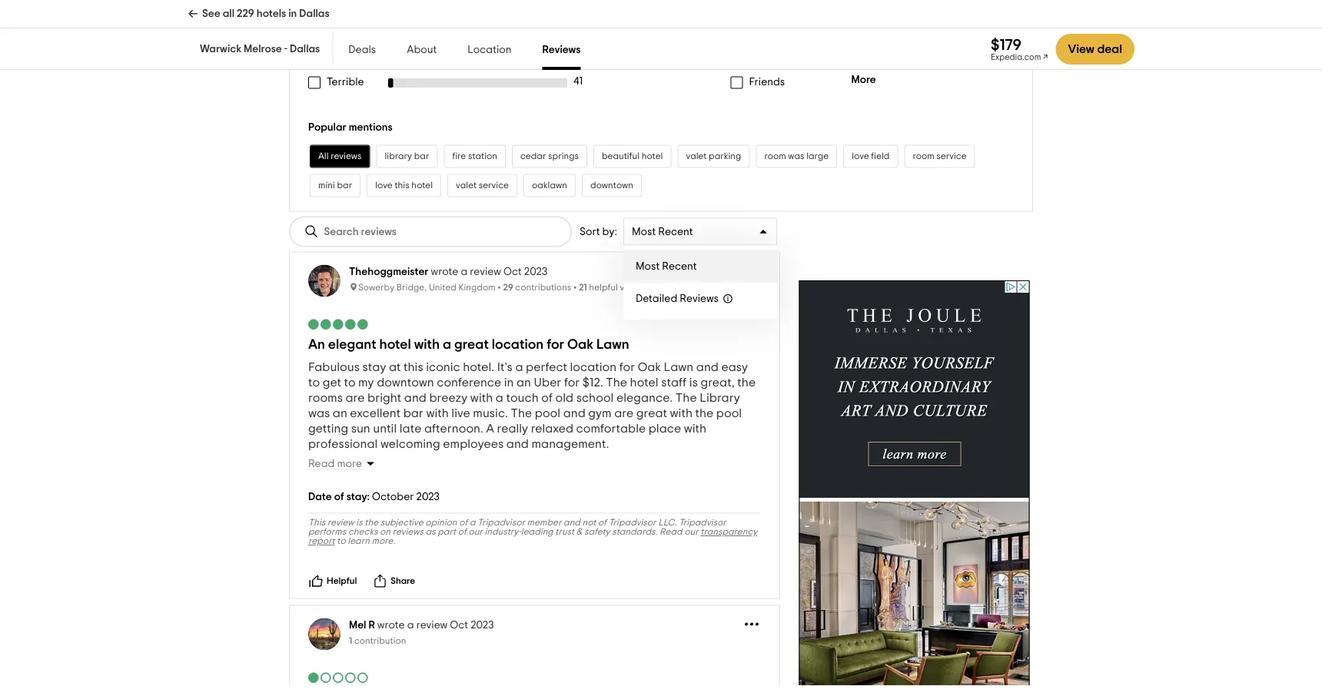 Task type: vqa. For each thing, say whether or not it's contained in the screenshot.
appropriate
no



Task type: locate. For each thing, give the bounding box(es) containing it.
are down my
[[346, 392, 365, 404]]

and left not at the left of page
[[563, 519, 580, 528]]

elegance.
[[616, 392, 673, 404]]

downtown inside button
[[590, 181, 633, 190]]

most recent right by:
[[632, 227, 693, 237]]

iconic
[[426, 361, 460, 373]]

an up getting
[[333, 407, 347, 419]]

great
[[454, 338, 489, 352], [636, 407, 667, 419]]

0 vertical spatial in
[[288, 8, 297, 19]]

on
[[380, 528, 391, 537]]

dallas
[[299, 8, 330, 19], [290, 44, 320, 55]]

afternoon.
[[424, 423, 483, 435]]

2 horizontal spatial 2023
[[524, 266, 548, 277]]

library
[[385, 152, 412, 161]]

is inside this review is the subjective opinion of a tripadvisor member and not of tripadvisor llc. tripadvisor performs checks on reviews as part of our industry-leading trust & safety standards. read our
[[356, 519, 363, 528]]

1 horizontal spatial valet
[[686, 152, 707, 161]]

mini bar button
[[310, 174, 361, 197]]

1 horizontal spatial our
[[684, 528, 698, 537]]

1 vertical spatial great
[[636, 407, 667, 419]]

contribution
[[354, 637, 406, 646]]

for up elegance.
[[619, 361, 635, 373]]

1 horizontal spatial pool
[[716, 407, 742, 419]]

room service button
[[904, 145, 975, 168]]

0 horizontal spatial valet
[[456, 181, 477, 190]]

are
[[346, 392, 365, 404], [614, 407, 634, 419]]

1 horizontal spatial service
[[936, 152, 967, 161]]

1 room from the left
[[764, 152, 786, 161]]

hotel up elegance.
[[630, 376, 658, 389]]

reviews
[[331, 152, 362, 161], [393, 528, 423, 537]]

downtown inside fabulous stay at this iconic hotel. it's a perfect location for oak lawn and easy to get to my downtown conference in an uber for $12. the hotel staff is great, the rooms are bright and breezy with a touch of old school elegance. the library was an excellent bar with live music. the pool and gym are great with the pool getting sun until late afternoon. a really relaxed comfortable place with professional welcoming employees and management.
[[377, 376, 434, 389]]

oct inside mel r wrote a review oct 2023 1 contribution
[[450, 620, 468, 631]]

1 horizontal spatial was
[[788, 152, 804, 161]]

read left more
[[308, 459, 335, 469]]

1 horizontal spatial love
[[852, 152, 869, 161]]

it's
[[497, 361, 513, 373]]

2 room from the left
[[913, 152, 934, 161]]

read right standards.
[[660, 528, 682, 537]]

love left field
[[852, 152, 869, 161]]

1 horizontal spatial 2023
[[471, 620, 494, 631]]

llc.
[[658, 519, 677, 528]]

0 vertical spatial was
[[788, 152, 804, 161]]

love
[[852, 152, 869, 161], [375, 181, 393, 190]]

mel r link
[[349, 620, 375, 631]]

share
[[391, 577, 415, 586]]

valet parking button
[[678, 145, 750, 168]]

valet inside the valet parking button
[[686, 152, 707, 161]]

is right staff
[[689, 376, 698, 389]]

0 horizontal spatial reviews
[[542, 45, 581, 55]]

2 horizontal spatial the
[[737, 376, 756, 389]]

1 vertical spatial bar
[[337, 181, 352, 190]]

love inside "love this hotel" button
[[375, 181, 393, 190]]

my
[[358, 376, 374, 389]]

review up the an elegant hotel with a great location for oak lawn link
[[470, 266, 501, 277]]

29 contributions 21 helpful votes
[[503, 283, 642, 292]]

1 vertical spatial was
[[308, 407, 330, 419]]

service right field
[[936, 152, 967, 161]]

was inside fabulous stay at this iconic hotel. it's a perfect location for oak lawn and easy to get to my downtown conference in an uber for $12. the hotel staff is great, the rooms are bright and breezy with a touch of old school elegance. the library was an excellent bar with live music. the pool and gym are great with the pool getting sun until late afternoon. a really relaxed comfortable place with professional welcoming employees and management.
[[308, 407, 330, 419]]

2 vertical spatial for
[[564, 376, 580, 389]]

1 horizontal spatial read
[[660, 528, 682, 537]]

dallas right -
[[290, 44, 320, 55]]

a up an elegant hotel with a great location for oak lawn
[[461, 266, 468, 277]]

0 horizontal spatial the
[[511, 407, 532, 419]]

1 vertical spatial 2023
[[416, 492, 440, 502]]

to left learn
[[337, 537, 346, 546]]

1 tripadvisor from the left
[[477, 519, 525, 528]]

the down easy
[[737, 376, 756, 389]]

a right r
[[407, 620, 414, 631]]

love field
[[852, 152, 890, 161]]

0 horizontal spatial an
[[333, 407, 347, 419]]

1 horizontal spatial downtown
[[590, 181, 633, 190]]

with up place
[[670, 407, 693, 419]]

reviews up the "60"
[[542, 45, 581, 55]]

the down library
[[695, 407, 714, 419]]

1 vertical spatial the
[[676, 392, 697, 404]]

view deal
[[1068, 43, 1122, 55]]

for up perfect
[[547, 338, 564, 352]]

0 horizontal spatial review
[[327, 519, 354, 528]]

1 vertical spatial read
[[660, 528, 682, 537]]

in down it's
[[504, 376, 514, 389]]

most recent up "detailed"
[[636, 261, 697, 272]]

see all 229 hotels in dallas
[[202, 8, 330, 19]]

room inside button
[[913, 152, 934, 161]]

bright
[[367, 392, 401, 404]]

bar
[[414, 152, 429, 161], [337, 181, 352, 190], [403, 407, 423, 419]]

1 vertical spatial service
[[479, 181, 509, 190]]

mel r wrote a review oct 2023 1 contribution
[[349, 620, 494, 646]]

0 vertical spatial an
[[517, 376, 531, 389]]

0 horizontal spatial room
[[764, 152, 786, 161]]

0 vertical spatial reviews
[[331, 152, 362, 161]]

0 vertical spatial oct
[[504, 266, 522, 277]]

downtown button
[[582, 174, 642, 197]]

0 vertical spatial service
[[936, 152, 967, 161]]

read inside this review is the subjective opinion of a tripadvisor member and not of tripadvisor llc. tripadvisor performs checks on reviews as part of our industry-leading trust & safety standards. read our
[[660, 528, 682, 537]]

1 vertical spatial most
[[636, 261, 660, 272]]

review inside mel r wrote a review oct 2023 1 contribution
[[416, 620, 448, 631]]

pool up relaxed on the bottom
[[535, 407, 560, 419]]

recent up detailed reviews
[[662, 261, 697, 272]]

for up "old"
[[564, 376, 580, 389]]

by:
[[602, 227, 617, 237]]

0 vertical spatial bar
[[414, 152, 429, 161]]

more
[[337, 459, 362, 469]]

bar inside button
[[414, 152, 429, 161]]

0 vertical spatial are
[[346, 392, 365, 404]]

a
[[461, 266, 468, 277], [443, 338, 451, 352], [515, 361, 523, 373], [496, 392, 503, 404], [470, 519, 475, 528], [407, 620, 414, 631]]

location up $12.
[[570, 361, 617, 373]]

2023
[[524, 266, 548, 277], [416, 492, 440, 502], [471, 620, 494, 631]]

valet down fire
[[456, 181, 477, 190]]

1 our from the left
[[468, 528, 483, 537]]

1 horizontal spatial review
[[416, 620, 448, 631]]

valet left parking
[[686, 152, 707, 161]]

was down 'rooms'
[[308, 407, 330, 419]]

this down library
[[395, 181, 409, 190]]

1 horizontal spatial tripadvisor
[[609, 519, 656, 528]]

advertisement region
[[799, 281, 1030, 686]]

great up hotel.
[[454, 338, 489, 352]]

reviews left as
[[393, 528, 423, 537]]

room right field
[[913, 152, 934, 161]]

the down staff
[[676, 392, 697, 404]]

bar right mini
[[337, 181, 352, 190]]

1 vertical spatial location
[[570, 361, 617, 373]]

library bar
[[385, 152, 429, 161]]

1 vertical spatial is
[[356, 519, 363, 528]]

21
[[579, 283, 587, 292]]

2 horizontal spatial review
[[470, 266, 501, 277]]

room left large
[[764, 152, 786, 161]]

an
[[308, 338, 325, 352]]

leading
[[521, 528, 553, 537]]

0 horizontal spatial the
[[365, 519, 378, 528]]

most
[[632, 227, 656, 237], [636, 261, 660, 272]]

0 horizontal spatial is
[[356, 519, 363, 528]]

1 vertical spatial the
[[695, 407, 714, 419]]

1 horizontal spatial oct
[[504, 266, 522, 277]]

Search search field
[[324, 225, 436, 238]]

0 horizontal spatial service
[[479, 181, 509, 190]]

60
[[573, 56, 586, 67]]

0 vertical spatial valet
[[686, 152, 707, 161]]

0 vertical spatial location
[[492, 338, 544, 352]]

most up votes
[[636, 261, 660, 272]]

wrote right thehoggmeister link
[[431, 266, 458, 277]]

this inside fabulous stay at this iconic hotel. it's a perfect location for oak lawn and easy to get to my downtown conference in an uber for $12. the hotel staff is great, the rooms are bright and breezy with a touch of old school elegance. the library was an excellent bar with live music. the pool and gym are great with the pool getting sun until late afternoon. a really relaxed comfortable place with professional welcoming employees and management.
[[404, 361, 423, 373]]

review right r
[[416, 620, 448, 631]]

great down elegance.
[[636, 407, 667, 419]]

pool down library
[[716, 407, 742, 419]]

1 horizontal spatial location
[[570, 361, 617, 373]]

room was large button
[[756, 145, 837, 168]]

about
[[407, 45, 437, 55]]

1 vertical spatial reviews
[[680, 293, 719, 304]]

is up learn
[[356, 519, 363, 528]]

oak up $12.
[[567, 338, 593, 352]]

dallas up average
[[299, 8, 330, 19]]

friends
[[749, 77, 785, 87]]

not
[[582, 519, 596, 528]]

1 horizontal spatial the
[[695, 407, 714, 419]]

wrote inside mel r wrote a review oct 2023 1 contribution
[[377, 620, 405, 631]]

to left my
[[344, 376, 356, 389]]

1 vertical spatial recent
[[662, 261, 697, 272]]

0 vertical spatial recent
[[658, 227, 693, 237]]

1 vertical spatial reviews
[[393, 528, 423, 537]]

hotel up "at"
[[379, 338, 411, 352]]

warwick
[[200, 44, 241, 55]]

valet inside "valet service" button
[[456, 181, 477, 190]]

our
[[468, 528, 483, 537], [684, 528, 698, 537]]

lawn up staff
[[664, 361, 694, 373]]

1 vertical spatial for
[[619, 361, 635, 373]]

tripadvisor
[[477, 519, 525, 528], [609, 519, 656, 528], [679, 519, 726, 528]]

1 vertical spatial oct
[[450, 620, 468, 631]]

2 vertical spatial the
[[365, 519, 378, 528]]

hotel
[[642, 152, 663, 161], [411, 181, 433, 190], [379, 338, 411, 352], [630, 376, 658, 389]]

with right place
[[684, 423, 707, 435]]

2 pool from the left
[[716, 407, 742, 419]]

1 vertical spatial are
[[614, 407, 634, 419]]

our right llc.
[[684, 528, 698, 537]]

a inside mel r wrote a review oct 2023 1 contribution
[[407, 620, 414, 631]]

a up music.
[[496, 392, 503, 404]]

service down "station"
[[479, 181, 509, 190]]

member
[[527, 519, 561, 528]]

love inside love field button
[[852, 152, 869, 161]]

learn
[[348, 537, 370, 546]]

and right bright
[[404, 392, 427, 404]]

all
[[223, 8, 234, 19]]

2023 inside mel r wrote a review oct 2023 1 contribution
[[471, 620, 494, 631]]

0 horizontal spatial in
[[288, 8, 297, 19]]

1 horizontal spatial in
[[504, 376, 514, 389]]

live
[[451, 407, 470, 419]]

0 vertical spatial most
[[632, 227, 656, 237]]

0 horizontal spatial tripadvisor
[[477, 519, 525, 528]]

room service
[[913, 152, 967, 161]]

relaxed
[[531, 423, 573, 435]]

reviews right all
[[331, 152, 362, 161]]

transparency
[[701, 528, 757, 537]]

1 horizontal spatial is
[[689, 376, 698, 389]]

0 vertical spatial downtown
[[590, 181, 633, 190]]

downtown down beautiful on the left top of page
[[590, 181, 633, 190]]

valet for valet parking
[[686, 152, 707, 161]]

was left large
[[788, 152, 804, 161]]

the left on
[[365, 519, 378, 528]]

0 vertical spatial 2023
[[524, 266, 548, 277]]

1 vertical spatial wrote
[[377, 620, 405, 631]]

2 vertical spatial 2023
[[471, 620, 494, 631]]

1 horizontal spatial an
[[517, 376, 531, 389]]

bar up the late
[[403, 407, 423, 419]]

service inside the room service button
[[936, 152, 967, 161]]

service inside "valet service" button
[[479, 181, 509, 190]]

1 horizontal spatial great
[[636, 407, 667, 419]]

popular
[[308, 122, 346, 133]]

3 tripadvisor from the left
[[679, 519, 726, 528]]

review right the this
[[327, 519, 354, 528]]

to
[[308, 376, 320, 389], [344, 376, 356, 389], [337, 537, 346, 546]]

this right "at"
[[404, 361, 423, 373]]

0 horizontal spatial downtown
[[377, 376, 434, 389]]

-
[[284, 44, 287, 55]]

0 horizontal spatial read
[[308, 459, 335, 469]]

0 horizontal spatial was
[[308, 407, 330, 419]]

and down "old"
[[563, 407, 586, 419]]

0 vertical spatial this
[[395, 181, 409, 190]]

bar right library
[[414, 152, 429, 161]]

oak inside fabulous stay at this iconic hotel. it's a perfect location for oak lawn and easy to get to my downtown conference in an uber for $12. the hotel staff is great, the rooms are bright and breezy with a touch of old school elegance. the library was an excellent bar with live music. the pool and gym are great with the pool getting sun until late afternoon. a really relaxed comfortable place with professional welcoming employees and management.
[[638, 361, 661, 373]]

a right part
[[470, 519, 475, 528]]

are up comfortable
[[614, 407, 634, 419]]

the right $12.
[[606, 376, 627, 389]]

and inside this review is the subjective opinion of a tripadvisor member and not of tripadvisor llc. tripadvisor performs checks on reviews as part of our industry-leading trust & safety standards. read our
[[563, 519, 580, 528]]

most recent
[[632, 227, 693, 237], [636, 261, 697, 272]]

lawn up $12.
[[596, 338, 629, 352]]

the down touch
[[511, 407, 532, 419]]

bar inside button
[[337, 181, 352, 190]]

and
[[696, 361, 719, 373], [404, 392, 427, 404], [563, 407, 586, 419], [506, 438, 529, 450], [563, 519, 580, 528]]

an elegant hotel with a great location for oak lawn
[[308, 338, 629, 352]]

our left industry- on the left
[[468, 528, 483, 537]]

in right hotels
[[288, 8, 297, 19]]

downtown
[[590, 181, 633, 190], [377, 376, 434, 389]]

96
[[573, 35, 586, 46]]

oak
[[567, 338, 593, 352], [638, 361, 661, 373]]

2 horizontal spatial tripadvisor
[[679, 519, 726, 528]]

1 vertical spatial this
[[404, 361, 423, 373]]

thehoggmeister link
[[349, 266, 429, 277]]

oak up elegance.
[[638, 361, 661, 373]]

is inside fabulous stay at this iconic hotel. it's a perfect location for oak lawn and easy to get to my downtown conference in an uber for $12. the hotel staff is great, the rooms are bright and breezy with a touch of old school elegance. the library was an excellent bar with live music. the pool and gym are great with the pool getting sun until late afternoon. a really relaxed comfortable place with professional welcoming employees and management.
[[689, 376, 698, 389]]

location up it's
[[492, 338, 544, 352]]

reviews right "detailed"
[[680, 293, 719, 304]]

as
[[426, 528, 436, 537]]

an up touch
[[517, 376, 531, 389]]

transparency report link
[[308, 528, 757, 546]]

cedar springs button
[[512, 145, 587, 168]]

0 vertical spatial is
[[689, 376, 698, 389]]

0 horizontal spatial pool
[[535, 407, 560, 419]]

mentions
[[349, 122, 393, 133]]

springs
[[548, 152, 579, 161]]

0 vertical spatial reviews
[[542, 45, 581, 55]]

valet for valet service
[[456, 181, 477, 190]]

0 vertical spatial oak
[[567, 338, 593, 352]]

room inside room was large "button"
[[764, 152, 786, 161]]

0 horizontal spatial reviews
[[331, 152, 362, 161]]

a
[[486, 423, 494, 435]]

recent right by:
[[658, 227, 693, 237]]

detailed reviews
[[636, 293, 719, 304]]

very
[[327, 15, 349, 26]]

oct
[[504, 266, 522, 277], [450, 620, 468, 631]]

1 vertical spatial lawn
[[664, 361, 694, 373]]

a up iconic
[[443, 338, 451, 352]]

1 vertical spatial oak
[[638, 361, 661, 373]]

1 horizontal spatial lawn
[[664, 361, 694, 373]]

1 vertical spatial downtown
[[377, 376, 434, 389]]

wrote up contribution
[[377, 620, 405, 631]]

love down library
[[375, 181, 393, 190]]

1 horizontal spatial reviews
[[393, 528, 423, 537]]

1 vertical spatial valet
[[456, 181, 477, 190]]

2 horizontal spatial the
[[676, 392, 697, 404]]

reviews
[[542, 45, 581, 55], [680, 293, 719, 304]]

1 vertical spatial review
[[327, 519, 354, 528]]

downtown down "at"
[[377, 376, 434, 389]]

most right by:
[[632, 227, 656, 237]]

1 vertical spatial love
[[375, 181, 393, 190]]



Task type: describe. For each thing, give the bounding box(es) containing it.
excellent
[[350, 407, 401, 419]]

welcoming
[[380, 438, 440, 450]]

more
[[851, 75, 876, 85]]

love this hotel button
[[367, 174, 441, 197]]

hotel right beautiful on the left top of page
[[642, 152, 663, 161]]

to learn more.
[[335, 537, 395, 546]]

1
[[349, 637, 352, 646]]

2 tripadvisor from the left
[[609, 519, 656, 528]]

library
[[700, 392, 740, 404]]

room for room was large
[[764, 152, 786, 161]]

poor
[[327, 56, 350, 67]]

trust
[[555, 528, 574, 537]]

location
[[468, 45, 512, 55]]

valet service
[[456, 181, 509, 190]]

mini
[[318, 181, 335, 190]]

employees
[[443, 438, 504, 450]]

1 horizontal spatial the
[[606, 376, 627, 389]]

thehoggmeister
[[349, 266, 429, 277]]

view
[[1068, 43, 1095, 55]]

of inside fabulous stay at this iconic hotel. it's a perfect location for oak lawn and easy to get to my downtown conference in an uber for $12. the hotel staff is great, the rooms are bright and breezy with a touch of old school elegance. the library was an excellent bar with live music. the pool and gym are great with the pool getting sun until late afternoon. a really relaxed comfortable place with professional welcoming employees and management.
[[541, 392, 553, 404]]

performs
[[308, 528, 346, 537]]

the inside this review is the subjective opinion of a tripadvisor member and not of tripadvisor llc. tripadvisor performs checks on reviews as part of our industry-leading trust & safety standards. read our
[[365, 519, 378, 528]]

to left get
[[308, 376, 320, 389]]

really
[[497, 423, 528, 435]]

beautiful
[[602, 152, 640, 161]]

votes
[[620, 283, 642, 292]]

lawn inside fabulous stay at this iconic hotel. it's a perfect location for oak lawn and easy to get to my downtown conference in an uber for $12. the hotel staff is great, the rooms are bright and breezy with a touch of old school elegance. the library was an excellent bar with live music. the pool and gym are great with the pool getting sun until late afternoon. a really relaxed comfortable place with professional welcoming employees and management.
[[664, 361, 694, 373]]

get
[[323, 376, 341, 389]]

getting
[[308, 423, 348, 435]]

0 vertical spatial most recent
[[632, 227, 693, 237]]

late
[[400, 423, 422, 435]]

easy
[[721, 361, 748, 373]]

a inside this review is the subjective opinion of a tripadvisor member and not of tripadvisor llc. tripadvisor performs checks on reviews as part of our industry-leading trust & safety standards. read our
[[470, 519, 475, 528]]

mini bar
[[318, 181, 352, 190]]

hotel inside fabulous stay at this iconic hotel. it's a perfect location for oak lawn and easy to get to my downtown conference in an uber for $12. the hotel staff is great, the rooms are bright and breezy with a touch of old school elegance. the library was an excellent bar with live music. the pool and gym are great with the pool getting sun until late afternoon. a really relaxed comfortable place with professional welcoming employees and management.
[[630, 376, 658, 389]]

bar inside fabulous stay at this iconic hotel. it's a perfect location for oak lawn and easy to get to my downtown conference in an uber for $12. the hotel staff is great, the rooms are bright and breezy with a touch of old school elegance. the library was an excellent bar with live music. the pool and gym are great with the pool getting sun until late afternoon. a really relaxed comfortable place with professional welcoming employees and management.
[[403, 407, 423, 419]]

bar for mini bar
[[337, 181, 352, 190]]

0 vertical spatial read
[[308, 459, 335, 469]]

bar for library bar
[[414, 152, 429, 161]]

with down the 'breezy'
[[426, 407, 449, 419]]

contributions
[[515, 283, 571, 292]]

hotels
[[257, 8, 286, 19]]

helpful
[[327, 577, 357, 586]]

valet parking
[[686, 152, 741, 161]]

this inside button
[[395, 181, 409, 190]]

love for love this hotel
[[375, 181, 393, 190]]

2 vertical spatial the
[[511, 407, 532, 419]]

love for love field
[[852, 152, 869, 161]]

and down really
[[506, 438, 529, 450]]

1 vertical spatial an
[[333, 407, 347, 419]]

reviews inside button
[[331, 152, 362, 161]]

41
[[573, 76, 583, 87]]

school
[[576, 392, 614, 404]]

october
[[372, 492, 414, 502]]

very good
[[327, 15, 379, 26]]

229
[[237, 8, 254, 19]]

read more
[[308, 459, 362, 469]]

was inside room was large "button"
[[788, 152, 804, 161]]

&
[[576, 528, 582, 537]]

0 vertical spatial for
[[547, 338, 564, 352]]

0 vertical spatial lawn
[[596, 338, 629, 352]]

safety
[[584, 528, 610, 537]]

fabulous stay at this iconic hotel. it's a perfect location for oak lawn and easy to get to my downtown conference in an uber for $12. the hotel staff is great, the rooms are bright and breezy with a touch of old school elegance. the library was an excellent bar with live music. the pool and gym are great with the pool getting sun until late afternoon. a really relaxed comfortable place with professional welcoming employees and management.
[[308, 361, 756, 450]]

r
[[369, 620, 375, 631]]

detailed
[[636, 293, 677, 304]]

station
[[468, 152, 497, 161]]

0 vertical spatial review
[[470, 266, 501, 277]]

all
[[318, 152, 329, 161]]

review inside this review is the subjective opinion of a tripadvisor member and not of tripadvisor llc. tripadvisor performs checks on reviews as part of our industry-leading trust & safety standards. read our
[[327, 519, 354, 528]]

all reviews
[[318, 152, 362, 161]]

love field button
[[843, 145, 898, 168]]

service for room service
[[936, 152, 967, 161]]

with up music.
[[470, 392, 493, 404]]

$12.
[[583, 376, 603, 389]]

search image
[[304, 224, 319, 240]]

sort
[[580, 227, 600, 237]]

beautiful hotel
[[602, 152, 663, 161]]

fire station button
[[444, 145, 506, 168]]

all reviews button
[[310, 145, 370, 168]]

warwick melrose - dallas
[[200, 44, 320, 55]]

with up iconic
[[414, 338, 440, 352]]

large
[[806, 152, 829, 161]]

1 horizontal spatial reviews
[[680, 293, 719, 304]]

in inside fabulous stay at this iconic hotel. it's a perfect location for oak lawn and easy to get to my downtown conference in an uber for $12. the hotel staff is great, the rooms are bright and breezy with a touch of old school elegance. the library was an excellent bar with live music. the pool and gym are great with the pool getting sun until late afternoon. a really relaxed comfortable place with professional welcoming employees and management.
[[504, 376, 514, 389]]

expedia.com
[[991, 53, 1041, 61]]

until
[[373, 423, 397, 435]]

elegant
[[328, 338, 376, 352]]

checks
[[348, 528, 378, 537]]

great inside fabulous stay at this iconic hotel. it's a perfect location for oak lawn and easy to get to my downtown conference in an uber for $12. the hotel staff is great, the rooms are bright and breezy with a touch of old school elegance. the library was an excellent bar with live music. the pool and gym are great with the pool getting sun until late afternoon. a really relaxed comfortable place with professional welcoming employees and management.
[[636, 407, 667, 419]]

music.
[[473, 407, 508, 419]]

place
[[649, 423, 681, 435]]

1 horizontal spatial are
[[614, 407, 634, 419]]

average
[[327, 36, 368, 47]]

staff
[[661, 376, 687, 389]]

1 vertical spatial most recent
[[636, 261, 697, 272]]

opinion
[[425, 519, 457, 528]]

a right it's
[[515, 361, 523, 373]]

uber
[[534, 376, 561, 389]]

0 vertical spatial great
[[454, 338, 489, 352]]

location inside fabulous stay at this iconic hotel. it's a perfect location for oak lawn and easy to get to my downtown conference in an uber for $12. the hotel staff is great, the rooms are bright and breezy with a touch of old school elegance. the library was an excellent bar with live music. the pool and gym are great with the pool getting sun until late afternoon. a really relaxed comfortable place with professional welcoming employees and management.
[[570, 361, 617, 373]]

this
[[308, 519, 325, 528]]

great,
[[701, 376, 735, 389]]

0 horizontal spatial are
[[346, 392, 365, 404]]

helpful
[[589, 283, 618, 292]]

0 vertical spatial wrote
[[431, 266, 458, 277]]

service for valet service
[[479, 181, 509, 190]]

part
[[438, 528, 456, 537]]

touch
[[506, 392, 539, 404]]

thehoggmeister wrote a review oct 2023
[[349, 266, 548, 277]]

professional
[[308, 438, 378, 450]]

cedar
[[520, 152, 546, 161]]

room for room service
[[913, 152, 934, 161]]

2 our from the left
[[684, 528, 698, 537]]

field
[[871, 152, 890, 161]]

1 pool from the left
[[535, 407, 560, 419]]

comfortable
[[576, 423, 646, 435]]

stay:
[[346, 492, 370, 502]]

view deal button
[[1056, 34, 1135, 65]]

mel
[[349, 620, 366, 631]]

0 vertical spatial dallas
[[299, 8, 330, 19]]

29
[[503, 283, 513, 292]]

1 vertical spatial dallas
[[290, 44, 320, 55]]

0 horizontal spatial location
[[492, 338, 544, 352]]

0 horizontal spatial oak
[[567, 338, 593, 352]]

management.
[[531, 438, 609, 450]]

hotel down library bar button
[[411, 181, 433, 190]]

reviews inside this review is the subjective opinion of a tripadvisor member and not of tripadvisor llc. tripadvisor performs checks on reviews as part of our industry-leading trust & safety standards. read our
[[393, 528, 423, 537]]

and up great,
[[696, 361, 719, 373]]

fire
[[452, 152, 466, 161]]

see
[[202, 8, 220, 19]]

room was large
[[764, 152, 829, 161]]

fire station
[[452, 152, 497, 161]]

see all 229 hotels in dallas link
[[188, 0, 330, 28]]

gym
[[588, 407, 612, 419]]

breezy
[[429, 392, 468, 404]]

0 vertical spatial the
[[737, 376, 756, 389]]

at
[[389, 361, 401, 373]]



